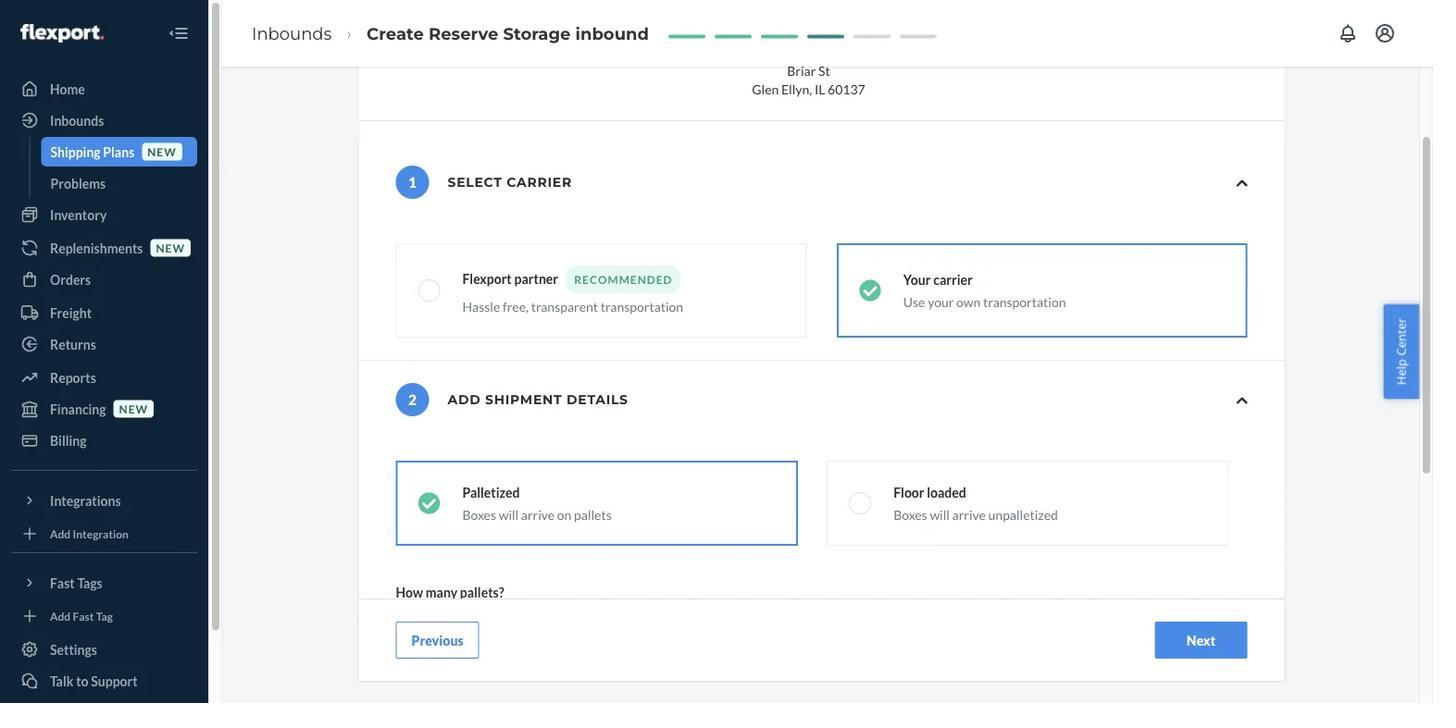 Task type: locate. For each thing, give the bounding box(es) containing it.
how
[[396, 585, 423, 601]]

partner
[[514, 271, 558, 287]]

boxes down "floor"
[[894, 507, 927, 523]]

1 vertical spatial carrier
[[933, 272, 973, 288]]

1 horizontal spatial arrive
[[952, 507, 986, 523]]

new up orders link
[[156, 241, 185, 255]]

1 horizontal spatial your
[[928, 294, 954, 310]]

will down the loaded at the right of page
[[930, 507, 950, 523]]

fast tags
[[50, 575, 103, 591]]

1 horizontal spatial transportation
[[983, 294, 1066, 310]]

close navigation image
[[168, 22, 190, 44]]

on
[[557, 507, 572, 523], [478, 662, 490, 676]]

plans
[[103, 144, 134, 160]]

your up an
[[493, 662, 515, 676]]

1 arrive from the left
[[521, 507, 555, 523]]

estimated based on your case dimensions and weights. pallets taller than 60" are re-palletized at an additional cost to fit flexport's pallet racking.
[[396, 662, 764, 692]]

0 vertical spatial on
[[557, 507, 572, 523]]

recommended
[[574, 273, 673, 287]]

0 horizontal spatial to
[[76, 674, 88, 689]]

1 horizontal spatial to
[[577, 678, 587, 692]]

1 vertical spatial your
[[493, 662, 515, 676]]

new right plans
[[147, 145, 177, 158]]

0 vertical spatial inbounds link
[[252, 23, 332, 43]]

1 horizontal spatial will
[[930, 507, 950, 523]]

add right 2
[[448, 393, 481, 408]]

floor loaded boxes will arrive unpalletized
[[894, 485, 1058, 523]]

1 vertical spatial on
[[478, 662, 490, 676]]

next button
[[1155, 622, 1248, 659]]

carrier up own
[[933, 272, 973, 288]]

re-
[[414, 678, 428, 692]]

carrier for your
[[933, 272, 973, 288]]

check circle image
[[418, 493, 440, 515]]

select carrier
[[448, 175, 572, 191]]

1 horizontal spatial inbounds link
[[252, 23, 332, 43]]

integrations
[[50, 493, 121, 509]]

storage
[[503, 23, 571, 43]]

arrive left pallets
[[521, 507, 555, 523]]

0 horizontal spatial arrive
[[521, 507, 555, 523]]

1 horizontal spatial on
[[557, 507, 572, 523]]

and
[[598, 662, 616, 676]]

fast left tags
[[50, 575, 75, 591]]

floor
[[894, 485, 925, 501]]

reports
[[50, 370, 96, 386]]

previous
[[412, 633, 464, 649]]

inbounds inside breadcrumbs navigation
[[252, 23, 332, 43]]

0 horizontal spatial inbounds link
[[11, 106, 197, 135]]

racking.
[[682, 678, 720, 692]]

fast
[[50, 575, 75, 591], [73, 610, 94, 623]]

to
[[76, 674, 88, 689], [577, 678, 587, 692]]

select
[[448, 175, 502, 191]]

help center button
[[1384, 304, 1419, 399]]

add for add fast tag
[[50, 610, 71, 623]]

1
[[408, 174, 417, 192]]

your right use
[[928, 294, 954, 310]]

0 horizontal spatial your
[[493, 662, 515, 676]]

1 horizontal spatial boxes
[[894, 507, 927, 523]]

integrations button
[[11, 486, 197, 516]]

your inside estimated based on your case dimensions and weights. pallets taller than 60" are re-palletized at an additional cost to fit flexport's pallet racking.
[[493, 662, 515, 676]]

add
[[448, 393, 481, 408], [50, 527, 71, 541], [50, 610, 71, 623]]

billing link
[[11, 426, 197, 456]]

will inside palletized boxes will arrive on pallets
[[499, 507, 519, 523]]

0 vertical spatial inbounds
[[252, 23, 332, 43]]

next
[[1187, 633, 1216, 649]]

pallets
[[660, 662, 693, 676]]

glen
[[752, 81, 779, 97]]

0 horizontal spatial boxes
[[462, 507, 496, 523]]

inbound
[[576, 23, 649, 43]]

many
[[426, 585, 457, 601]]

to left 'fit'
[[577, 678, 587, 692]]

unpalletized
[[988, 507, 1058, 523]]

carrier inside your carrier use your own transportation
[[933, 272, 973, 288]]

0 horizontal spatial will
[[499, 507, 519, 523]]

replenishments
[[50, 240, 143, 256]]

0 vertical spatial fast
[[50, 575, 75, 591]]

inventory link
[[11, 200, 197, 230]]

0 vertical spatial add
[[448, 393, 481, 408]]

carrier right select
[[507, 175, 572, 191]]

0 horizontal spatial carrier
[[507, 175, 572, 191]]

case
[[517, 662, 538, 676]]

60"
[[747, 662, 764, 676]]

add left integration
[[50, 527, 71, 541]]

hassle
[[462, 299, 500, 315]]

help center
[[1393, 318, 1410, 385]]

open account menu image
[[1374, 22, 1396, 44]]

2 vertical spatial add
[[50, 610, 71, 623]]

add inside add integration link
[[50, 527, 71, 541]]

boxes down palletized
[[462, 507, 496, 523]]

add inside add fast tag link
[[50, 610, 71, 623]]

will down palletized
[[499, 507, 519, 523]]

arrive down the loaded at the right of page
[[952, 507, 986, 523]]

1 vertical spatial fast
[[73, 610, 94, 623]]

new
[[147, 145, 177, 158], [156, 241, 185, 255], [119, 402, 148, 416]]

previous button
[[396, 622, 479, 659]]

your
[[928, 294, 954, 310], [493, 662, 515, 676]]

flexport
[[462, 271, 512, 287]]

use
[[904, 294, 925, 310]]

transportation
[[983, 294, 1066, 310], [601, 299, 683, 315]]

breadcrumbs navigation
[[237, 6, 664, 60]]

boxes
[[462, 507, 496, 523], [894, 507, 927, 523]]

fast left tag
[[73, 610, 94, 623]]

1 will from the left
[[499, 507, 519, 523]]

fast inside dropdown button
[[50, 575, 75, 591]]

transportation down the recommended
[[601, 299, 683, 315]]

2 arrive from the left
[[952, 507, 986, 523]]

2 will from the left
[[930, 507, 950, 523]]

will
[[499, 507, 519, 523], [930, 507, 950, 523]]

financing
[[50, 401, 106, 417]]

your
[[904, 272, 931, 288]]

new down reports link
[[119, 402, 148, 416]]

inventory
[[50, 207, 107, 223]]

to right "talk"
[[76, 674, 88, 689]]

add up the settings
[[50, 610, 71, 623]]

1 boxes from the left
[[462, 507, 496, 523]]

2 vertical spatial new
[[119, 402, 148, 416]]

0 vertical spatial your
[[928, 294, 954, 310]]

inbounds
[[252, 23, 332, 43], [50, 112, 104, 128]]

2 boxes from the left
[[894, 507, 927, 523]]

arrive inside floor loaded boxes will arrive unpalletized
[[952, 507, 986, 523]]

1 horizontal spatial carrier
[[933, 272, 973, 288]]

add integration link
[[11, 523, 197, 545]]

il
[[815, 81, 825, 97]]

on left pallets
[[557, 507, 572, 523]]

1 vertical spatial inbounds link
[[11, 106, 197, 135]]

transparent
[[531, 299, 598, 315]]

None number field
[[396, 617, 470, 654]]

add integration
[[50, 527, 129, 541]]

1 vertical spatial inbounds
[[50, 112, 104, 128]]

0 vertical spatial carrier
[[507, 175, 572, 191]]

to inside button
[[76, 674, 88, 689]]

0 vertical spatial new
[[147, 145, 177, 158]]

chevron up image
[[1236, 177, 1248, 190]]

add fast tag link
[[11, 606, 197, 628]]

shipping plans
[[50, 144, 134, 160]]

1 vertical spatial new
[[156, 241, 185, 255]]

your inside your carrier use your own transportation
[[928, 294, 954, 310]]

on up at
[[478, 662, 490, 676]]

will inside floor loaded boxes will arrive unpalletized
[[930, 507, 950, 523]]

transportation right own
[[983, 294, 1066, 310]]

0 horizontal spatial on
[[478, 662, 490, 676]]

carrier
[[507, 175, 572, 191], [933, 272, 973, 288]]

1 vertical spatial add
[[50, 527, 71, 541]]

1 horizontal spatial inbounds
[[252, 23, 332, 43]]



Task type: describe. For each thing, give the bounding box(es) containing it.
how many pallets?
[[396, 585, 504, 601]]

add for add shipment details
[[448, 393, 481, 408]]

0 horizontal spatial transportation
[[601, 299, 683, 315]]

new for shipping plans
[[147, 145, 177, 158]]

boxes inside floor loaded boxes will arrive unpalletized
[[894, 507, 927, 523]]

hassle free, transparent transportation
[[462, 299, 683, 315]]

60137
[[828, 81, 865, 97]]

shipping
[[50, 144, 101, 160]]

pallets?
[[460, 585, 504, 601]]

home
[[50, 81, 85, 97]]

free,
[[503, 299, 529, 315]]

returns link
[[11, 330, 197, 359]]

cost
[[554, 678, 575, 692]]

talk to support button
[[11, 667, 197, 696]]

problems link
[[41, 169, 197, 198]]

at
[[478, 678, 487, 692]]

support
[[91, 674, 138, 689]]

your carrier use your own transportation
[[904, 272, 1066, 310]]

tag
[[96, 610, 113, 623]]

an
[[490, 678, 501, 692]]

weights.
[[618, 662, 658, 676]]

palletized boxes will arrive on pallets
[[462, 485, 612, 523]]

fast tags button
[[11, 568, 197, 598]]

details
[[567, 393, 628, 408]]

freight
[[50, 305, 92, 321]]

shipment
[[485, 393, 562, 408]]

carrier for select
[[507, 175, 572, 191]]

dimensions
[[541, 662, 596, 676]]

flexport partner
[[462, 271, 558, 287]]

reserve
[[429, 23, 498, 43]]

pallet
[[653, 678, 680, 692]]

new for financing
[[119, 402, 148, 416]]

inbounds link inside breadcrumbs navigation
[[252, 23, 332, 43]]

fit
[[589, 678, 600, 692]]

problems
[[50, 175, 106, 191]]

2
[[408, 392, 417, 409]]

integration
[[73, 527, 129, 541]]

talk to support
[[50, 674, 138, 689]]

transportation inside your carrier use your own transportation
[[983, 294, 1066, 310]]

add shipment details
[[448, 393, 628, 408]]

create
[[367, 23, 424, 43]]

based
[[447, 662, 476, 676]]

pallets
[[574, 507, 612, 523]]

help
[[1393, 359, 1410, 385]]

on inside palletized boxes will arrive on pallets
[[557, 507, 572, 523]]

settings link
[[11, 635, 197, 665]]

home link
[[11, 74, 197, 104]]

tags
[[77, 575, 103, 591]]

add fast tag
[[50, 610, 113, 623]]

boxes inside palletized boxes will arrive on pallets
[[462, 507, 496, 523]]

center
[[1393, 318, 1410, 356]]

your for case
[[493, 662, 515, 676]]

palletized
[[428, 678, 475, 692]]

ellyn,
[[781, 81, 812, 97]]

add for add integration
[[50, 527, 71, 541]]

flexport's
[[602, 678, 650, 692]]

than
[[723, 662, 745, 676]]

own
[[956, 294, 981, 310]]

fast inside add fast tag link
[[73, 610, 94, 623]]

arrive inside palletized boxes will arrive on pallets
[[521, 507, 555, 523]]

returns
[[50, 337, 96, 352]]

talk
[[50, 674, 74, 689]]

palletized
[[462, 485, 520, 501]]

flexport logo image
[[20, 24, 104, 43]]

taller
[[695, 662, 721, 676]]

open notifications image
[[1337, 22, 1359, 44]]

create reserve storage inbound
[[367, 23, 649, 43]]

are
[[396, 678, 412, 692]]

additional
[[503, 678, 552, 692]]

on inside estimated based on your case dimensions and weights. pallets taller than 60" are re-palletized at an additional cost to fit flexport's pallet racking.
[[478, 662, 490, 676]]

freight link
[[11, 298, 197, 328]]

st
[[819, 63, 830, 79]]

to inside estimated based on your case dimensions and weights. pallets taller than 60" are re-palletized at an additional cost to fit flexport's pallet racking.
[[577, 678, 587, 692]]

briar st glen ellyn, il 60137
[[752, 63, 865, 97]]

billing
[[50, 433, 87, 449]]

orders
[[50, 272, 91, 287]]

briar st glen ellyn, il 60137 button
[[359, 0, 1285, 121]]

chevron up image
[[1236, 395, 1248, 408]]

0 horizontal spatial inbounds
[[50, 112, 104, 128]]

new for replenishments
[[156, 241, 185, 255]]

your for own
[[928, 294, 954, 310]]

reports link
[[11, 363, 197, 393]]

check circle image
[[859, 280, 881, 302]]



Task type: vqa. For each thing, say whether or not it's contained in the screenshot.
The Required to the top
no



